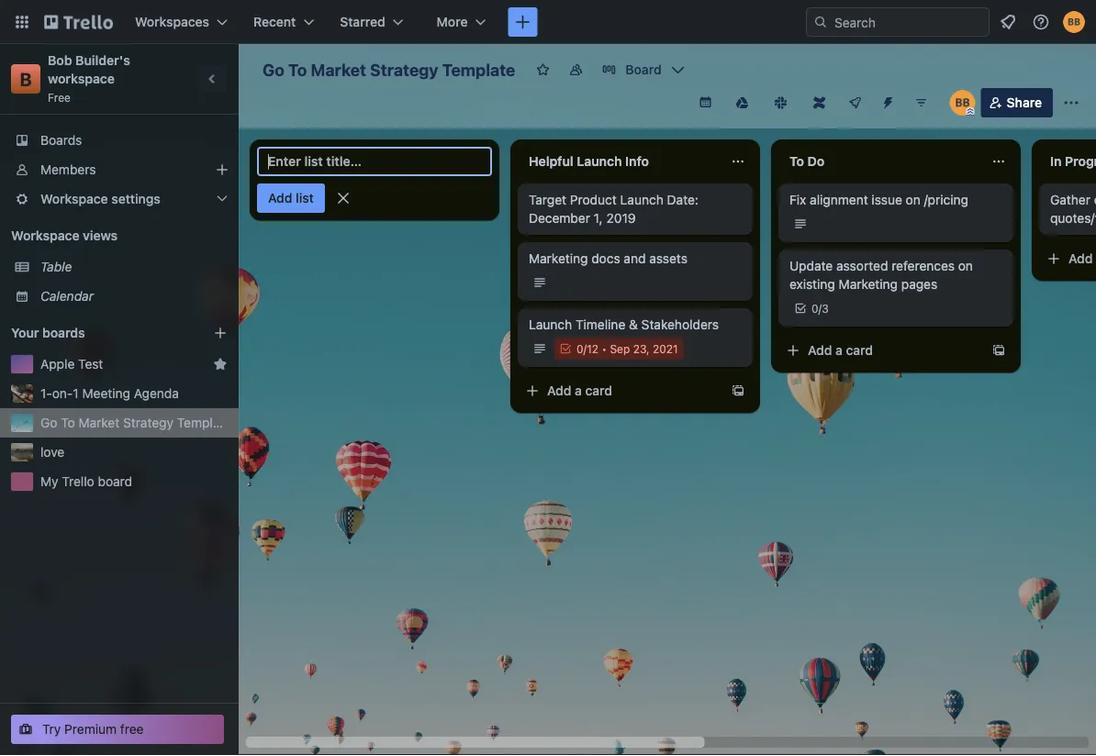 Task type: vqa. For each thing, say whether or not it's contained in the screenshot.
Go To Market Strategy Template in Board name Text Field
yes



Task type: locate. For each thing, give the bounding box(es) containing it.
2 horizontal spatial add
[[808, 343, 832, 358]]

launch inside target product launch date: december 1, 2019
[[620, 192, 664, 208]]

google drive icon image
[[736, 96, 749, 109]]

0 vertical spatial marketing
[[529, 251, 588, 266]]

1 horizontal spatial go to market strategy template
[[263, 60, 516, 79]]

1 vertical spatial template
[[177, 416, 231, 431]]

add a card down 3
[[808, 343, 873, 358]]

launch up the 2019
[[620, 192, 664, 208]]

0 horizontal spatial add
[[268, 191, 292, 206]]

add
[[268, 191, 292, 206], [808, 343, 832, 358], [547, 383, 572, 399]]

0 vertical spatial add a card
[[808, 343, 873, 358]]

board button
[[595, 55, 693, 84]]

automation image
[[874, 88, 900, 114]]

1 vertical spatial add
[[808, 343, 832, 358]]

1 horizontal spatial to
[[288, 60, 307, 79]]

1 horizontal spatial card
[[846, 343, 873, 358]]

a
[[836, 343, 843, 358], [575, 383, 582, 399]]

1 vertical spatial a
[[575, 383, 582, 399]]

more
[[437, 14, 468, 29]]

to
[[288, 60, 307, 79], [790, 154, 804, 169], [61, 416, 75, 431]]

1 horizontal spatial go
[[263, 60, 285, 79]]

1 vertical spatial /
[[584, 343, 587, 355]]

go
[[263, 60, 285, 79], [40, 416, 57, 431]]

23,
[[633, 343, 650, 355]]

on for references
[[958, 258, 973, 274]]

2 vertical spatial add
[[547, 383, 572, 399]]

0 horizontal spatial add a card button
[[518, 376, 724, 406]]

template down the more dropdown button
[[442, 60, 516, 79]]

1 vertical spatial workspace
[[11, 228, 79, 243]]

0 vertical spatial /
[[819, 302, 822, 315]]

0 horizontal spatial /
[[584, 343, 587, 355]]

on inside update assorted references on existing marketing pages
[[958, 258, 973, 274]]

switch to… image
[[13, 13, 31, 31]]

starred
[[340, 14, 385, 29]]

1 horizontal spatial a
[[836, 343, 843, 358]]

0 notifications image
[[997, 11, 1019, 33]]

to down on-
[[61, 416, 75, 431]]

2 vertical spatial launch
[[529, 317, 572, 332]]

add a card
[[808, 343, 873, 358], [547, 383, 613, 399]]

progr
[[1065, 154, 1096, 169]]

cancel list editing image
[[334, 189, 352, 208]]

and
[[624, 251, 646, 266]]

1 vertical spatial launch
[[620, 192, 664, 208]]

bob builder's workspace link
[[48, 53, 134, 86]]

0 horizontal spatial 0
[[577, 343, 584, 355]]

0 vertical spatial a
[[836, 343, 843, 358]]

marketing
[[529, 251, 588, 266], [839, 277, 898, 292]]

0 vertical spatial template
[[442, 60, 516, 79]]

helpful launch info
[[529, 154, 649, 169]]

0 vertical spatial bob builder (bobbuilder40) image
[[1063, 11, 1085, 33]]

0 for 0 / 3
[[812, 302, 819, 315]]

go to market strategy template inside text field
[[263, 60, 516, 79]]

0 vertical spatial strategy
[[370, 60, 439, 79]]

add inside button
[[268, 191, 292, 206]]

add a card down 12
[[547, 383, 613, 399]]

1 horizontal spatial bob builder (bobbuilder40) image
[[1063, 11, 1085, 33]]

b link
[[11, 64, 40, 94]]

recent button
[[242, 7, 325, 37]]

market down starred
[[311, 60, 366, 79]]

1 horizontal spatial market
[[311, 60, 366, 79]]

0 vertical spatial go
[[263, 60, 285, 79]]

0 vertical spatial on
[[906, 192, 921, 208]]

add for marketing docs and assets
[[547, 383, 572, 399]]

0 vertical spatial market
[[311, 60, 366, 79]]

strategy down starred dropdown button at the top of page
[[370, 60, 439, 79]]

show menu image
[[1062, 94, 1081, 112]]

/ left •
[[584, 343, 587, 355]]

0 horizontal spatial strategy
[[123, 416, 174, 431]]

launch timeline & stakeholders
[[529, 317, 719, 332]]

0 vertical spatial add
[[268, 191, 292, 206]]

go down recent
[[263, 60, 285, 79]]

your
[[11, 326, 39, 341]]

0 vertical spatial add a card button
[[779, 336, 984, 365]]

pages
[[902, 277, 938, 292]]

/ down existing
[[819, 302, 822, 315]]

create from template… image
[[992, 343, 1006, 358], [731, 384, 746, 399]]

0 vertical spatial go to market strategy template
[[263, 60, 516, 79]]

0 horizontal spatial go to market strategy template
[[40, 416, 231, 431]]

a down 0 / 12 • sep 23, 2021
[[575, 383, 582, 399]]

workspaces button
[[124, 7, 239, 37]]

helpful
[[529, 154, 574, 169]]

1 vertical spatial strategy
[[123, 416, 174, 431]]

0 vertical spatial workspace
[[40, 191, 108, 207]]

card down update assorted references on existing marketing pages
[[846, 343, 873, 358]]

1 horizontal spatial strategy
[[370, 60, 439, 79]]

calendar power-up image
[[699, 95, 713, 109]]

1 horizontal spatial template
[[442, 60, 516, 79]]

0
[[812, 302, 819, 315], [577, 343, 584, 355]]

&
[[629, 317, 638, 332]]

go to market strategy template down 1-on-1 meeting agenda link on the left bottom of the page
[[40, 416, 231, 431]]

1 horizontal spatial on
[[958, 258, 973, 274]]

2 horizontal spatial to
[[790, 154, 804, 169]]

to down recent popup button at top
[[288, 60, 307, 79]]

0 vertical spatial 0
[[812, 302, 819, 315]]

workspace settings
[[40, 191, 161, 207]]

go to market strategy template down starred dropdown button at the top of page
[[263, 60, 516, 79]]

0 horizontal spatial card
[[585, 383, 613, 399]]

on-
[[52, 386, 73, 401]]

1 horizontal spatial add
[[547, 383, 572, 399]]

0 vertical spatial launch
[[577, 154, 622, 169]]

add a card button
[[779, 336, 984, 365], [518, 376, 724, 406]]

1 horizontal spatial create from template… image
[[992, 343, 1006, 358]]

december
[[529, 211, 590, 226]]

template down agenda
[[177, 416, 231, 431]]

strategy down agenda
[[123, 416, 174, 431]]

bob builder (bobbuilder40) image left share button
[[950, 90, 976, 116]]

0 vertical spatial create from template… image
[[992, 343, 1006, 358]]

bob builder (bobbuilder40) image right the open information menu image
[[1063, 11, 1085, 33]]

power ups image
[[848, 95, 863, 110]]

1 vertical spatial add a card
[[547, 383, 613, 399]]

0 for 0 / 12 • sep 23, 2021
[[577, 343, 584, 355]]

add for update assorted references on existing marketing pages
[[808, 343, 832, 358]]

1 vertical spatial on
[[958, 258, 973, 274]]

create board or workspace image
[[514, 13, 532, 31]]

add a card button down 3
[[779, 336, 984, 365]]

on right references
[[958, 258, 973, 274]]

workspace inside popup button
[[40, 191, 108, 207]]

test
[[78, 357, 103, 372]]

0 horizontal spatial go
[[40, 416, 57, 431]]

in progr
[[1050, 154, 1096, 169]]

/ for 12
[[584, 343, 587, 355]]

free
[[120, 722, 144, 737]]

0 horizontal spatial add a card
[[547, 383, 613, 399]]

0 horizontal spatial bob builder (bobbuilder40) image
[[950, 90, 976, 116]]

add a card button for assorted
[[779, 336, 984, 365]]

c
[[1094, 192, 1096, 208]]

0 horizontal spatial a
[[575, 383, 582, 399]]

sep
[[610, 343, 630, 355]]

card down •
[[585, 383, 613, 399]]

0 horizontal spatial to
[[61, 416, 75, 431]]

1 vertical spatial marketing
[[839, 277, 898, 292]]

to left do at the top of the page
[[790, 154, 804, 169]]

table
[[40, 259, 72, 275]]

1 horizontal spatial add a card
[[808, 343, 873, 358]]

launch left info
[[577, 154, 622, 169]]

stakeholders
[[642, 317, 719, 332]]

launch left the "timeline"
[[529, 317, 572, 332]]

1 horizontal spatial /
[[819, 302, 822, 315]]

Board name text field
[[253, 55, 525, 84]]

market down meeting
[[78, 416, 120, 431]]

love
[[40, 445, 65, 460]]

calendar
[[40, 289, 94, 304]]

settings
[[111, 191, 161, 207]]

0 horizontal spatial create from template… image
[[731, 384, 746, 399]]

0 horizontal spatial on
[[906, 192, 921, 208]]

fix alignment issue on /pricing link
[[790, 191, 1003, 209]]

fix alignment issue on /pricing
[[790, 192, 969, 208]]

apple test link
[[40, 355, 206, 374]]

workspace
[[48, 71, 115, 86]]

1 horizontal spatial marketing
[[839, 277, 898, 292]]

2 vertical spatial to
[[61, 416, 75, 431]]

launch inside text field
[[577, 154, 622, 169]]

1 horizontal spatial add a card button
[[779, 336, 984, 365]]

1 vertical spatial create from template… image
[[731, 384, 746, 399]]

1 vertical spatial go
[[40, 416, 57, 431]]

add a card button for docs
[[518, 376, 724, 406]]

12
[[587, 343, 599, 355]]

try premium free
[[42, 722, 144, 737]]

launch
[[577, 154, 622, 169], [620, 192, 664, 208], [529, 317, 572, 332]]

apple test
[[40, 357, 103, 372]]

1 vertical spatial bob builder (bobbuilder40) image
[[950, 90, 976, 116]]

0 left 12
[[577, 343, 584, 355]]

/ for 3
[[819, 302, 822, 315]]

marketing down the december
[[529, 251, 588, 266]]

Search field
[[828, 8, 989, 36]]

To Do text field
[[779, 147, 981, 176]]

on for issue
[[906, 192, 921, 208]]

1 vertical spatial 0
[[577, 343, 584, 355]]

existing
[[790, 277, 835, 292]]

calendar link
[[40, 287, 228, 306]]

on right issue
[[906, 192, 921, 208]]

share
[[1007, 95, 1042, 110]]

0 left 3
[[812, 302, 819, 315]]

go down 1-
[[40, 416, 57, 431]]

add list
[[268, 191, 314, 206]]

workspace
[[40, 191, 108, 207], [11, 228, 79, 243]]

0 horizontal spatial market
[[78, 416, 120, 431]]

board
[[626, 62, 662, 77]]

0 vertical spatial card
[[846, 343, 873, 358]]

workspace down members
[[40, 191, 108, 207]]

open information menu image
[[1032, 13, 1050, 31]]

docs
[[592, 251, 620, 266]]

a down update assorted references on existing marketing pages
[[836, 343, 843, 358]]

marketing docs and assets link
[[529, 250, 742, 268]]

bob builder (bobbuilder40) image
[[1063, 11, 1085, 33], [950, 90, 976, 116]]

1 vertical spatial market
[[78, 416, 120, 431]]

1 vertical spatial add a card button
[[518, 376, 724, 406]]

add a card button down sep
[[518, 376, 724, 406]]

workspace up table
[[11, 228, 79, 243]]

1 vertical spatial card
[[585, 383, 613, 399]]

marketing down assorted
[[839, 277, 898, 292]]

go inside 'link'
[[40, 416, 57, 431]]

template
[[442, 60, 516, 79], [177, 416, 231, 431]]

workspace visible image
[[569, 62, 583, 77]]

0 horizontal spatial template
[[177, 416, 231, 431]]

2021
[[653, 343, 678, 355]]

fix
[[790, 192, 807, 208]]

add a card for update
[[808, 343, 873, 358]]

go to market strategy template
[[263, 60, 516, 79], [40, 416, 231, 431]]

1 horizontal spatial 0
[[812, 302, 819, 315]]



Task type: describe. For each thing, give the bounding box(es) containing it.
target
[[529, 192, 567, 208]]

a for marketing
[[575, 383, 582, 399]]

more button
[[426, 7, 497, 37]]

strategy inside 'link'
[[123, 416, 174, 431]]

3
[[822, 302, 829, 315]]

premium
[[64, 722, 117, 737]]

my trello board link
[[40, 473, 228, 491]]

target product launch date: december 1, 2019
[[529, 192, 699, 226]]

list
[[296, 191, 314, 206]]

in
[[1050, 154, 1062, 169]]

assets
[[649, 251, 688, 266]]

your boards with 5 items element
[[11, 322, 185, 344]]

•
[[602, 343, 607, 355]]

apple
[[40, 357, 75, 372]]

1 vertical spatial go to market strategy template
[[40, 416, 231, 431]]

marketing docs and assets
[[529, 251, 688, 266]]

free
[[48, 91, 71, 104]]

In Progr text field
[[1039, 147, 1096, 176]]

update
[[790, 258, 833, 274]]

update assorted references on existing marketing pages
[[790, 258, 973, 292]]

this member is an admin of this board. image
[[967, 107, 975, 116]]

Enter list title… text field
[[257, 147, 492, 176]]

primary element
[[0, 0, 1096, 44]]

1-
[[40, 386, 52, 401]]

table link
[[40, 258, 228, 276]]

members link
[[0, 155, 239, 185]]

boards link
[[0, 126, 239, 155]]

0 / 12 • sep 23, 2021
[[577, 343, 678, 355]]

bob builder's workspace free
[[48, 53, 134, 104]]

info
[[625, 154, 649, 169]]

gather c
[[1050, 192, 1096, 226]]

share button
[[981, 88, 1053, 118]]

create from template… image for update assorted references on existing marketing pages
[[992, 343, 1006, 358]]

references
[[892, 258, 955, 274]]

do
[[808, 154, 825, 169]]

workspace for workspace settings
[[40, 191, 108, 207]]

1 vertical spatial to
[[790, 154, 804, 169]]

boards
[[42, 326, 85, 341]]

trello
[[62, 474, 94, 489]]

gather c link
[[1050, 191, 1096, 228]]

your boards
[[11, 326, 85, 341]]

alignment
[[810, 192, 868, 208]]

boards
[[40, 133, 82, 148]]

card for assorted
[[846, 343, 873, 358]]

back to home image
[[44, 7, 113, 37]]

my trello board
[[40, 474, 132, 489]]

love link
[[40, 444, 228, 462]]

date:
[[667, 192, 699, 208]]

timeline
[[576, 317, 626, 332]]

template inside 'link'
[[177, 416, 231, 431]]

workspace navigation collapse icon image
[[200, 66, 226, 92]]

1-on-1 meeting agenda link
[[40, 385, 228, 403]]

/pricing
[[924, 192, 969, 208]]

agenda
[[134, 386, 179, 401]]

workspaces
[[135, 14, 209, 29]]

meeting
[[82, 386, 130, 401]]

search image
[[814, 15, 828, 29]]

update assorted references on existing marketing pages link
[[790, 257, 1003, 294]]

0 vertical spatial to
[[288, 60, 307, 79]]

workspace settings button
[[0, 185, 239, 214]]

go inside text field
[[263, 60, 285, 79]]

try premium free button
[[11, 715, 224, 745]]

board
[[98, 474, 132, 489]]

star or unstar board image
[[536, 62, 550, 77]]

strategy inside text field
[[370, 60, 439, 79]]

marketing inside update assorted references on existing marketing pages
[[839, 277, 898, 292]]

workspace for workspace views
[[11, 228, 79, 243]]

starred icon image
[[213, 357, 228, 372]]

Helpful Launch Info text field
[[518, 147, 720, 176]]

template inside text field
[[442, 60, 516, 79]]

add board image
[[213, 326, 228, 341]]

confluence icon image
[[813, 96, 826, 109]]

try
[[42, 722, 61, 737]]

assorted
[[837, 258, 888, 274]]

card for docs
[[585, 383, 613, 399]]

workspace views
[[11, 228, 118, 243]]

to do
[[790, 154, 825, 169]]

to inside 'link'
[[61, 416, 75, 431]]

add a card for marketing
[[547, 383, 613, 399]]

1,
[[594, 211, 603, 226]]

builder's
[[75, 53, 130, 68]]

b
[[20, 68, 32, 90]]

issue
[[872, 192, 902, 208]]

add list button
[[257, 184, 325, 213]]

market inside 'link'
[[78, 416, 120, 431]]

launch timeline & stakeholders link
[[529, 316, 742, 334]]

0 horizontal spatial marketing
[[529, 251, 588, 266]]

gather
[[1050, 192, 1091, 208]]

recent
[[253, 14, 296, 29]]

a for update
[[836, 343, 843, 358]]

slack icon image
[[775, 96, 788, 109]]

2019
[[607, 211, 636, 226]]

views
[[83, 228, 118, 243]]

create from template… image for marketing docs and assets
[[731, 384, 746, 399]]

go to market strategy template link
[[40, 414, 231, 432]]

1
[[73, 386, 79, 401]]

0 / 3
[[812, 302, 829, 315]]

1-on-1 meeting agenda
[[40, 386, 179, 401]]

bob
[[48, 53, 72, 68]]

market inside text field
[[311, 60, 366, 79]]

members
[[40, 162, 96, 177]]



